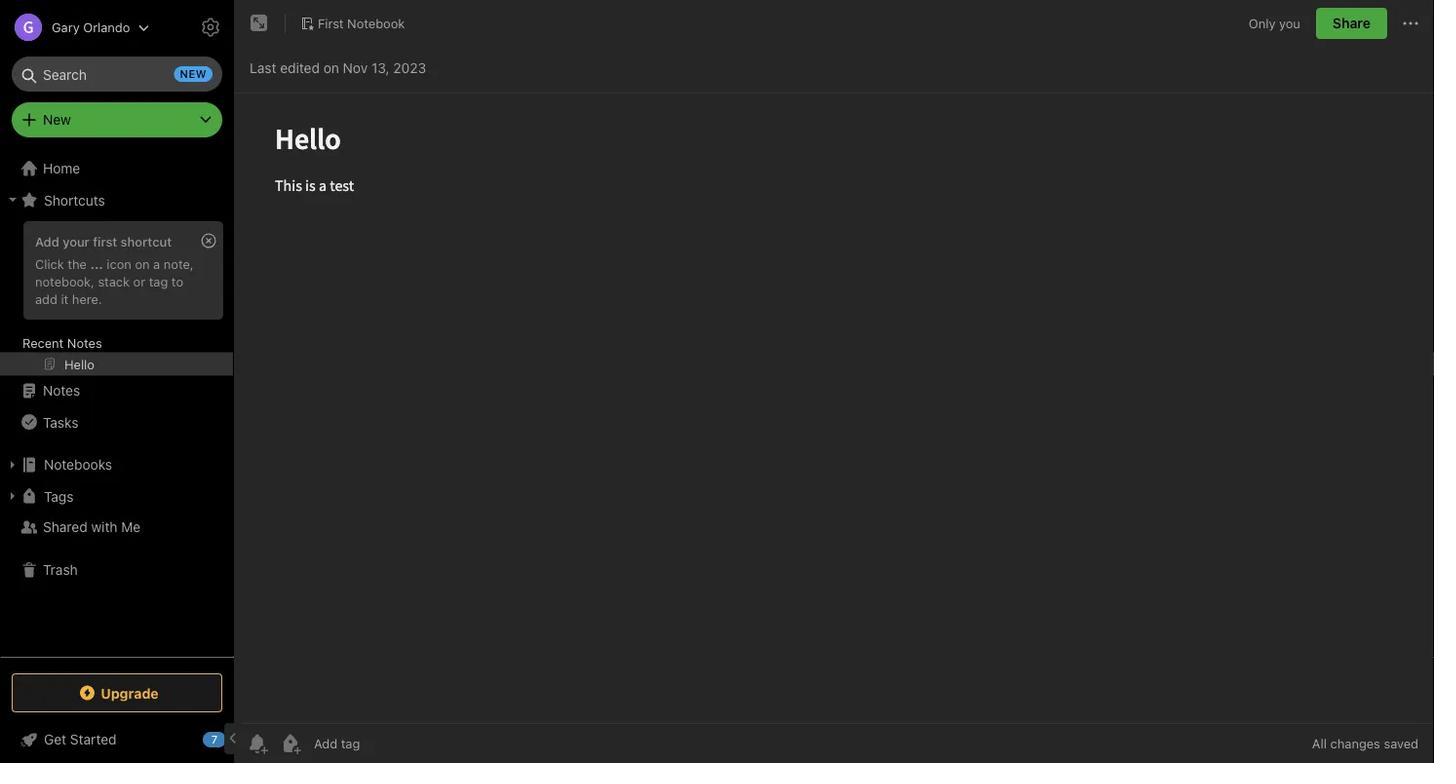 Task type: vqa. For each thing, say whether or not it's contained in the screenshot.
Just
no



Task type: describe. For each thing, give the bounding box(es) containing it.
click the ...
[[35, 256, 103, 271]]

Note Editor text field
[[234, 94, 1435, 724]]

it
[[61, 291, 69, 306]]

note window element
[[234, 0, 1435, 764]]

notebook,
[[35, 274, 95, 289]]

7
[[211, 734, 218, 747]]

trash link
[[0, 555, 233, 586]]

click
[[35, 256, 64, 271]]

2023
[[393, 60, 426, 76]]

click to collapse image
[[227, 728, 241, 751]]

group containing add your first shortcut
[[0, 216, 233, 383]]

nov
[[343, 60, 368, 76]]

icon on a note, notebook, stack or tag to add it here.
[[35, 256, 194, 306]]

More actions field
[[1400, 8, 1423, 39]]

shortcuts button
[[0, 184, 233, 216]]

shortcut
[[121, 234, 172, 249]]

a
[[153, 256, 160, 271]]

your
[[63, 234, 90, 249]]

share
[[1333, 15, 1371, 31]]

only
[[1249, 16, 1276, 30]]

tags button
[[0, 481, 233, 512]]

all
[[1313, 737, 1327, 751]]

stack
[[98, 274, 130, 289]]

shared with me
[[43, 519, 141, 535]]

new
[[43, 112, 71, 128]]

1 vertical spatial notes
[[43, 383, 80, 399]]

icon
[[107, 256, 132, 271]]

or
[[133, 274, 145, 289]]

home link
[[0, 153, 234, 184]]

you
[[1280, 16, 1301, 30]]

...
[[90, 256, 103, 271]]

upgrade
[[101, 685, 159, 701]]

more actions image
[[1400, 12, 1423, 35]]

on inside the icon on a note, notebook, stack or tag to add it here.
[[135, 256, 150, 271]]

recent notes
[[22, 335, 102, 350]]

gary orlando
[[52, 20, 130, 35]]

the
[[68, 256, 87, 271]]

share button
[[1317, 8, 1388, 39]]

first
[[318, 16, 344, 30]]

home
[[43, 160, 80, 177]]

shortcuts
[[44, 192, 105, 208]]

notes link
[[0, 375, 233, 407]]

on inside note window element
[[324, 60, 339, 76]]



Task type: locate. For each thing, give the bounding box(es) containing it.
on left the a
[[135, 256, 150, 271]]

0 vertical spatial notes
[[67, 335, 102, 350]]

0 vertical spatial on
[[324, 60, 339, 76]]

expand note image
[[248, 12, 271, 35]]

first notebook button
[[294, 10, 412, 37]]

upgrade button
[[12, 674, 222, 713]]

last edited on nov 13, 2023
[[250, 60, 426, 76]]

last
[[250, 60, 276, 76]]

add a reminder image
[[246, 732, 269, 756]]

notebooks
[[44, 457, 112, 473]]

tree
[[0, 153, 234, 656]]

get started
[[44, 732, 117, 748]]

expand notebooks image
[[5, 457, 20, 473]]

orlando
[[83, 20, 130, 35]]

notes
[[67, 335, 102, 350], [43, 383, 80, 399]]

tree containing home
[[0, 153, 234, 656]]

13,
[[372, 60, 390, 76]]

tasks
[[43, 414, 78, 430]]

new search field
[[25, 57, 213, 92]]

recent
[[22, 335, 64, 350]]

notes up tasks
[[43, 383, 80, 399]]

Add tag field
[[312, 736, 458, 752]]

only you
[[1249, 16, 1301, 30]]

tags
[[44, 488, 74, 504]]

settings image
[[199, 16, 222, 39]]

tag
[[149, 274, 168, 289]]

tasks button
[[0, 407, 233, 438]]

Account field
[[0, 8, 150, 47]]

add your first shortcut
[[35, 234, 172, 249]]

me
[[121, 519, 141, 535]]

Search text field
[[25, 57, 209, 92]]

with
[[91, 519, 118, 535]]

shared
[[43, 519, 87, 535]]

add
[[35, 291, 57, 306]]

edited
[[280, 60, 320, 76]]

note,
[[164, 256, 194, 271]]

first
[[93, 234, 117, 249]]

gary
[[52, 20, 80, 35]]

1 vertical spatial on
[[135, 256, 150, 271]]

new button
[[12, 102, 222, 138]]

notes inside group
[[67, 335, 102, 350]]

all changes saved
[[1313, 737, 1419, 751]]

shared with me link
[[0, 512, 233, 543]]

0 horizontal spatial on
[[135, 256, 150, 271]]

new
[[180, 68, 207, 80]]

on
[[324, 60, 339, 76], [135, 256, 150, 271]]

notebooks link
[[0, 450, 233, 481]]

first notebook
[[318, 16, 405, 30]]

started
[[70, 732, 117, 748]]

changes
[[1331, 737, 1381, 751]]

expand tags image
[[5, 489, 20, 504]]

on left nov
[[324, 60, 339, 76]]

notes right recent
[[67, 335, 102, 350]]

add
[[35, 234, 59, 249]]

to
[[172, 274, 183, 289]]

notebook
[[347, 16, 405, 30]]

trash
[[43, 562, 78, 578]]

Help and Learning task checklist field
[[0, 725, 234, 756]]

here.
[[72, 291, 102, 306]]

group
[[0, 216, 233, 383]]

saved
[[1384, 737, 1419, 751]]

get
[[44, 732, 66, 748]]

add tag image
[[279, 732, 302, 756]]

1 horizontal spatial on
[[324, 60, 339, 76]]



